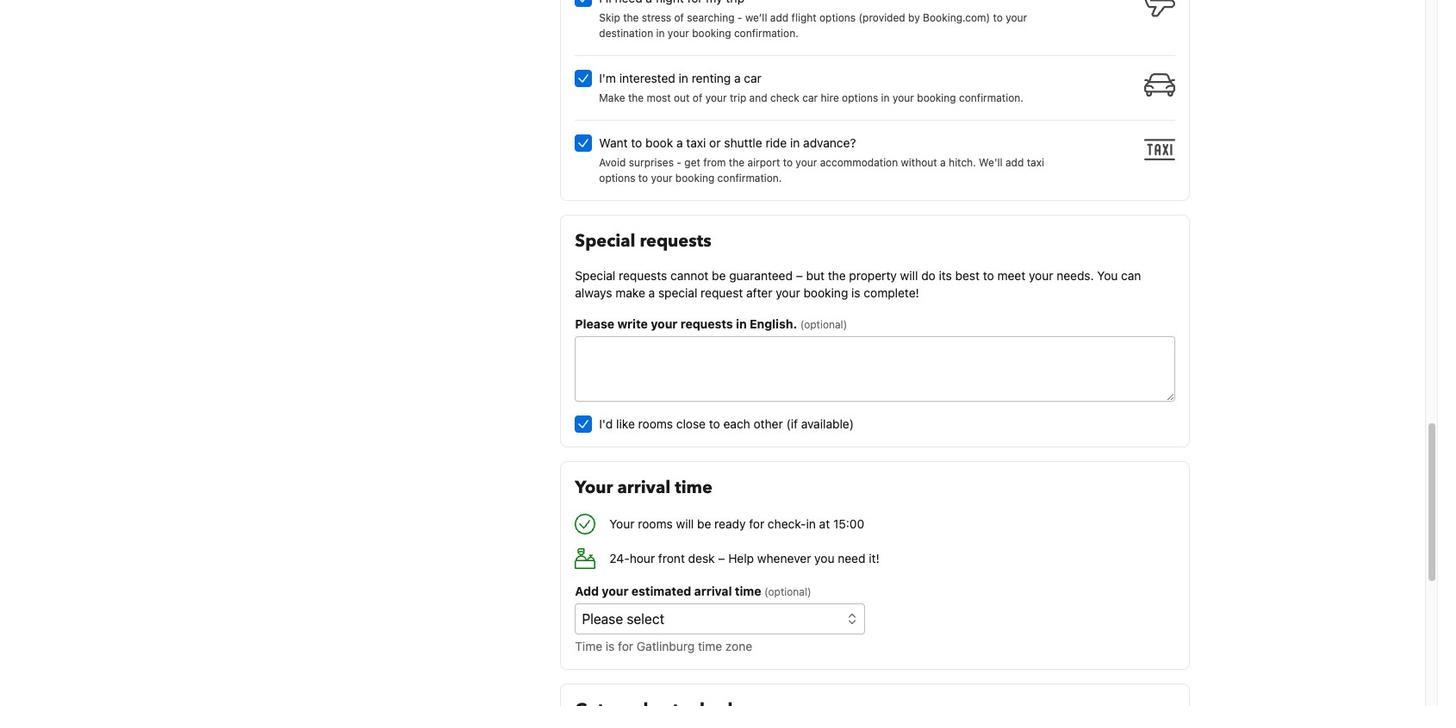 Task type: vqa. For each thing, say whether or not it's contained in the screenshot.
taxi
yes



Task type: describe. For each thing, give the bounding box(es) containing it.
like
[[616, 416, 635, 431]]

by
[[909, 11, 920, 24]]

without
[[901, 156, 938, 169]]

in left the english.
[[736, 316, 747, 331]]

to down surprises at the top of the page
[[639, 171, 648, 184]]

i'd
[[599, 416, 613, 431]]

do
[[922, 268, 936, 282]]

0 vertical spatial time
[[675, 476, 713, 499]]

can
[[1122, 268, 1142, 282]]

help
[[729, 551, 754, 565]]

it!
[[869, 551, 880, 565]]

1 horizontal spatial arrival
[[694, 583, 732, 598]]

skip the stress of searching - we'll add flight options (provided by booking.com) to your destination in your booking confirmation.
[[599, 11, 1028, 39]]

taxi inside avoid surprises - get from the airport to your accommodation without a hitch. we'll add taxi options to your booking confirmation.
[[1027, 156, 1045, 169]]

meet
[[998, 268, 1026, 282]]

requests for special requests
[[640, 229, 712, 252]]

and
[[750, 91, 768, 104]]

avoid surprises - get from the airport to your accommodation without a hitch. we'll add taxi options to your booking confirmation.
[[599, 156, 1045, 184]]

request
[[701, 285, 743, 300]]

your down surprises at the top of the page
[[651, 171, 673, 184]]

advance?
[[804, 135, 856, 150]]

the inside avoid surprises - get from the airport to your accommodation without a hitch. we'll add taxi options to your booking confirmation.
[[729, 156, 745, 169]]

trip
[[730, 91, 747, 104]]

requests for special requests cannot be guaranteed – but the property will do its best to meet your needs. you can always make a special request after your booking is complete!
[[619, 268, 667, 282]]

2 vertical spatial requests
[[681, 316, 733, 331]]

the inside "special requests cannot be guaranteed – but the property will do its best to meet your needs. you can always make a special request after your booking is complete!"
[[828, 268, 846, 282]]

booking.com)
[[923, 11, 991, 24]]

a right book
[[677, 135, 683, 150]]

special for special requests
[[575, 229, 636, 252]]

want
[[599, 135, 628, 150]]

front
[[659, 551, 685, 565]]

1 vertical spatial will
[[676, 516, 694, 531]]

a up trip
[[734, 70, 741, 85]]

each
[[724, 416, 751, 431]]

of inside skip the stress of searching - we'll add flight options (provided by booking.com) to your destination in your booking confirmation.
[[674, 11, 684, 24]]

i'm
[[599, 70, 616, 85]]

time
[[575, 638, 603, 653]]

special
[[659, 285, 698, 300]]

your right after
[[776, 285, 801, 300]]

other
[[754, 416, 783, 431]]

booking inside skip the stress of searching - we'll add flight options (provided by booking.com) to your destination in your booking confirmation.
[[692, 26, 731, 39]]

0 horizontal spatial taxi
[[687, 135, 706, 150]]

at
[[819, 516, 830, 531]]

your for your arrival time
[[575, 476, 613, 499]]

english.
[[750, 316, 798, 331]]

stress
[[642, 11, 672, 24]]

in right ride
[[791, 135, 800, 150]]

the down interested
[[628, 91, 644, 104]]

1 vertical spatial options
[[842, 91, 879, 104]]

in inside skip the stress of searching - we'll add flight options (provided by booking.com) to your destination in your booking confirmation.
[[656, 26, 665, 39]]

check-
[[768, 516, 806, 531]]

make
[[616, 285, 646, 300]]

make
[[599, 91, 625, 104]]

your right write
[[651, 316, 678, 331]]

zone
[[726, 638, 753, 653]]

renting
[[692, 70, 731, 85]]

special requests cannot be guaranteed – but the property will do its best to meet your needs. you can always make a special request after your booking is complete!
[[575, 268, 1142, 300]]

your right add
[[602, 583, 629, 598]]

1 vertical spatial –
[[718, 551, 725, 565]]

please write your requests in english. (optional)
[[575, 316, 848, 331]]

confirmation. inside skip the stress of searching - we'll add flight options (provided by booking.com) to your destination in your booking confirmation.
[[734, 26, 799, 39]]

we'll
[[979, 156, 1003, 169]]

desk
[[688, 551, 715, 565]]

flight
[[792, 11, 817, 24]]

available)
[[801, 416, 854, 431]]

your rooms will be ready for check-in at 15:00
[[610, 516, 865, 531]]

24-
[[610, 551, 630, 565]]

group containing i'm interested in renting a car
[[575, 0, 1183, 186]]

confirmation. inside avoid surprises - get from the airport to your accommodation without a hitch. we'll add taxi options to your booking confirmation.
[[718, 171, 782, 184]]

(provided
[[859, 11, 906, 24]]

or
[[710, 135, 721, 150]]

your arrival time
[[575, 476, 713, 499]]

add your estimated arrival time (optional)
[[575, 583, 812, 598]]

booking inside avoid surprises - get from the airport to your accommodation without a hitch. we'll add taxi options to your booking confirmation.
[[676, 171, 715, 184]]

want to book a taxi or shuttle ride in advance?
[[599, 135, 856, 150]]

skip
[[599, 11, 620, 24]]

searching
[[687, 11, 735, 24]]

ride
[[766, 135, 787, 150]]

a inside "special requests cannot be guaranteed – but the property will do its best to meet your needs. you can always make a special request after your booking is complete!"
[[649, 285, 655, 300]]

in up out
[[679, 70, 689, 85]]

1 horizontal spatial of
[[693, 91, 703, 104]]

1 vertical spatial is
[[606, 638, 615, 653]]

(if
[[787, 416, 798, 431]]

the inside skip the stress of searching - we'll add flight options (provided by booking.com) to your destination in your booking confirmation.
[[623, 11, 639, 24]]

booking up the without
[[917, 91, 957, 104]]

check
[[771, 91, 800, 104]]

i'm interested in renting a car
[[599, 70, 762, 85]]

best
[[956, 268, 980, 282]]

(optional) inside add your estimated arrival time (optional)
[[765, 585, 812, 598]]

1 horizontal spatial for
[[749, 516, 765, 531]]

ready
[[715, 516, 746, 531]]



Task type: locate. For each thing, give the bounding box(es) containing it.
taxi left the or at the top of page
[[687, 135, 706, 150]]

options inside skip the stress of searching - we'll add flight options (provided by booking.com) to your destination in your booking confirmation.
[[820, 11, 856, 24]]

- inside avoid surprises - get from the airport to your accommodation without a hitch. we'll add taxi options to your booking confirmation.
[[677, 156, 682, 169]]

1 vertical spatial (optional)
[[765, 585, 812, 598]]

– left help
[[718, 551, 725, 565]]

please
[[575, 316, 615, 331]]

0 vertical spatial –
[[796, 268, 803, 282]]

requests up cannot
[[640, 229, 712, 252]]

car up and
[[744, 70, 762, 85]]

we'll
[[746, 11, 768, 24]]

2 vertical spatial time
[[698, 638, 722, 653]]

1 horizontal spatial will
[[901, 268, 918, 282]]

car left the hire
[[803, 91, 818, 104]]

1 vertical spatial car
[[803, 91, 818, 104]]

arrival
[[618, 476, 671, 499], [694, 583, 732, 598]]

options inside avoid surprises - get from the airport to your accommodation without a hitch. we'll add taxi options to your booking confirmation.
[[599, 171, 636, 184]]

in left at
[[806, 516, 816, 531]]

requests up make
[[619, 268, 667, 282]]

(optional)
[[801, 318, 848, 331], [765, 585, 812, 598]]

time
[[675, 476, 713, 499], [735, 583, 762, 598], [698, 638, 722, 653]]

of right stress
[[674, 11, 684, 24]]

you
[[1098, 268, 1118, 282]]

special requests
[[575, 229, 712, 252]]

shuttle
[[724, 135, 763, 150]]

0 vertical spatial is
[[852, 285, 861, 300]]

your up 24-
[[610, 516, 635, 531]]

complete!
[[864, 285, 920, 300]]

0 horizontal spatial –
[[718, 551, 725, 565]]

booking down the get
[[676, 171, 715, 184]]

be for ready
[[697, 516, 712, 531]]

options right flight
[[820, 11, 856, 24]]

time left zone
[[698, 638, 722, 653]]

but
[[806, 268, 825, 282]]

(optional) inside the please write your requests in english. (optional)
[[801, 318, 848, 331]]

2 vertical spatial confirmation.
[[718, 171, 782, 184]]

for right time
[[618, 638, 634, 653]]

time is for gatlinburg time zone
[[575, 638, 753, 653]]

be inside "special requests cannot be guaranteed – but the property will do its best to meet your needs. you can always make a special request after your booking is complete!"
[[712, 268, 726, 282]]

i'd like rooms close to each other (if available)
[[599, 416, 854, 431]]

your right meet
[[1029, 268, 1054, 282]]

interested
[[620, 70, 676, 85]]

to inside "special requests cannot be guaranteed – but the property will do its best to meet your needs. you can always make a special request after your booking is complete!"
[[983, 268, 995, 282]]

special inside "special requests cannot be guaranteed – but the property will do its best to meet your needs. you can always make a special request after your booking is complete!"
[[575, 268, 616, 282]]

is right time
[[606, 638, 615, 653]]

requests down request
[[681, 316, 733, 331]]

will up front
[[676, 516, 694, 531]]

get
[[685, 156, 701, 169]]

0 vertical spatial of
[[674, 11, 684, 24]]

0 vertical spatial requests
[[640, 229, 712, 252]]

destination
[[599, 26, 654, 39]]

hour
[[630, 551, 655, 565]]

be left ready
[[697, 516, 712, 531]]

taxi right the we'll
[[1027, 156, 1045, 169]]

your down advance?
[[796, 156, 817, 169]]

your up the without
[[893, 91, 915, 104]]

2 vertical spatial options
[[599, 171, 636, 184]]

1 vertical spatial be
[[697, 516, 712, 531]]

0 vertical spatial be
[[712, 268, 726, 282]]

to
[[993, 11, 1003, 24], [631, 135, 642, 150], [783, 156, 793, 169], [639, 171, 648, 184], [983, 268, 995, 282], [709, 416, 720, 431]]

add right we'll
[[770, 11, 789, 24]]

for right ready
[[749, 516, 765, 531]]

to right booking.com)
[[993, 11, 1003, 24]]

your
[[1006, 11, 1028, 24], [668, 26, 689, 39], [706, 91, 727, 104], [893, 91, 915, 104], [796, 156, 817, 169], [651, 171, 673, 184], [1029, 268, 1054, 282], [776, 285, 801, 300], [651, 316, 678, 331], [602, 583, 629, 598]]

None text field
[[575, 336, 1176, 401]]

will inside "special requests cannot be guaranteed – but the property will do its best to meet your needs. you can always make a special request after your booking is complete!"
[[901, 268, 918, 282]]

0 horizontal spatial arrival
[[618, 476, 671, 499]]

– left but
[[796, 268, 803, 282]]

options down avoid
[[599, 171, 636, 184]]

time down 24-hour front desk – help whenever you need it!
[[735, 583, 762, 598]]

your
[[575, 476, 613, 499], [610, 516, 635, 531]]

0 horizontal spatial car
[[744, 70, 762, 85]]

requests inside "special requests cannot be guaranteed – but the property will do its best to meet your needs. you can always make a special request after your booking is complete!"
[[619, 268, 667, 282]]

a right make
[[649, 285, 655, 300]]

0 horizontal spatial will
[[676, 516, 694, 531]]

arrival down like
[[618, 476, 671, 499]]

to down ride
[[783, 156, 793, 169]]

in down stress
[[656, 26, 665, 39]]

2 rooms from the top
[[638, 516, 673, 531]]

add
[[575, 583, 599, 598]]

0 vertical spatial for
[[749, 516, 765, 531]]

rooms
[[638, 416, 673, 431], [638, 516, 673, 531]]

confirmation. down we'll
[[734, 26, 799, 39]]

gatlinburg
[[637, 638, 695, 653]]

whenever
[[758, 551, 812, 565]]

1 horizontal spatial be
[[712, 268, 726, 282]]

–
[[796, 268, 803, 282], [718, 551, 725, 565]]

1 vertical spatial add
[[1006, 156, 1024, 169]]

1 vertical spatial confirmation.
[[959, 91, 1024, 104]]

24-hour front desk – help whenever you need it!
[[610, 551, 880, 565]]

accommodation
[[820, 156, 898, 169]]

group
[[575, 0, 1183, 186]]

confirmation. down airport
[[718, 171, 782, 184]]

add inside avoid surprises - get from the airport to your accommodation without a hitch. we'll add taxi options to your booking confirmation.
[[1006, 156, 1024, 169]]

estimated
[[632, 583, 692, 598]]

its
[[939, 268, 952, 282]]

needs.
[[1057, 268, 1094, 282]]

hitch.
[[949, 156, 976, 169]]

your right booking.com)
[[1006, 11, 1028, 24]]

time for arrival
[[735, 583, 762, 598]]

guaranteed
[[729, 268, 793, 282]]

add
[[770, 11, 789, 24], [1006, 156, 1024, 169]]

0 vertical spatial arrival
[[618, 476, 671, 499]]

be
[[712, 268, 726, 282], [697, 516, 712, 531]]

- inside skip the stress of searching - we'll add flight options (provided by booking.com) to your destination in your booking confirmation.
[[738, 11, 743, 24]]

1 vertical spatial -
[[677, 156, 682, 169]]

0 horizontal spatial of
[[674, 11, 684, 24]]

the up destination
[[623, 11, 639, 24]]

to left book
[[631, 135, 642, 150]]

your down stress
[[668, 26, 689, 39]]

1 horizontal spatial car
[[803, 91, 818, 104]]

after
[[747, 285, 773, 300]]

1 vertical spatial time
[[735, 583, 762, 598]]

1 horizontal spatial taxi
[[1027, 156, 1045, 169]]

0 horizontal spatial add
[[770, 11, 789, 24]]

close
[[677, 416, 706, 431]]

1 rooms from the top
[[638, 416, 673, 431]]

0 vertical spatial rooms
[[638, 416, 673, 431]]

0 horizontal spatial for
[[618, 638, 634, 653]]

rooms up the hour
[[638, 516, 673, 531]]

to left each at right bottom
[[709, 416, 720, 431]]

of right out
[[693, 91, 703, 104]]

1 horizontal spatial -
[[738, 11, 743, 24]]

1 horizontal spatial add
[[1006, 156, 1024, 169]]

1 vertical spatial requests
[[619, 268, 667, 282]]

0 vertical spatial your
[[575, 476, 613, 499]]

requests
[[640, 229, 712, 252], [619, 268, 667, 282], [681, 316, 733, 331]]

the
[[623, 11, 639, 24], [628, 91, 644, 104], [729, 156, 745, 169], [828, 268, 846, 282]]

is down property
[[852, 285, 861, 300]]

special for special requests cannot be guaranteed – but the property will do its best to meet your needs. you can always make a special request after your booking is complete!
[[575, 268, 616, 282]]

you
[[815, 551, 835, 565]]

hire
[[821, 91, 839, 104]]

surprises
[[629, 156, 674, 169]]

0 vertical spatial -
[[738, 11, 743, 24]]

(optional) down but
[[801, 318, 848, 331]]

cannot
[[671, 268, 709, 282]]

most
[[647, 91, 671, 104]]

0 vertical spatial will
[[901, 268, 918, 282]]

your down renting
[[706, 91, 727, 104]]

confirmation. up the we'll
[[959, 91, 1024, 104]]

arrival down desk
[[694, 583, 732, 598]]

0 vertical spatial special
[[575, 229, 636, 252]]

a left hitch.
[[941, 156, 946, 169]]

confirmation.
[[734, 26, 799, 39], [959, 91, 1024, 104], [718, 171, 782, 184]]

the down shuttle
[[729, 156, 745, 169]]

taxi
[[687, 135, 706, 150], [1027, 156, 1045, 169]]

0 horizontal spatial is
[[606, 638, 615, 653]]

will
[[901, 268, 918, 282], [676, 516, 694, 531]]

0 vertical spatial car
[[744, 70, 762, 85]]

a
[[734, 70, 741, 85], [677, 135, 683, 150], [941, 156, 946, 169], [649, 285, 655, 300]]

to inside skip the stress of searching - we'll add flight options (provided by booking.com) to your destination in your booking confirmation.
[[993, 11, 1003, 24]]

time up "your rooms will be ready for check-in at 15:00"
[[675, 476, 713, 499]]

1 vertical spatial of
[[693, 91, 703, 104]]

for
[[749, 516, 765, 531], [618, 638, 634, 653]]

1 vertical spatial arrival
[[694, 583, 732, 598]]

2 special from the top
[[575, 268, 616, 282]]

write
[[618, 316, 648, 331]]

– inside "special requests cannot be guaranteed – but the property will do its best to meet your needs. you can always make a special request after your booking is complete!"
[[796, 268, 803, 282]]

0 vertical spatial taxi
[[687, 135, 706, 150]]

book
[[646, 135, 673, 150]]

make the most out of your trip and check car hire options in your booking confirmation.
[[599, 91, 1024, 104]]

a inside avoid surprises - get from the airport to your accommodation without a hitch. we'll add taxi options to your booking confirmation.
[[941, 156, 946, 169]]

avoid
[[599, 156, 626, 169]]

add right the we'll
[[1006, 156, 1024, 169]]

of
[[674, 11, 684, 24], [693, 91, 703, 104]]

0 vertical spatial (optional)
[[801, 318, 848, 331]]

(optional) down whenever
[[765, 585, 812, 598]]

1 vertical spatial special
[[575, 268, 616, 282]]

will left do
[[901, 268, 918, 282]]

1 horizontal spatial is
[[852, 285, 861, 300]]

- left the get
[[677, 156, 682, 169]]

1 special from the top
[[575, 229, 636, 252]]

booking inside "special requests cannot be guaranteed – but the property will do its best to meet your needs. you can always make a special request after your booking is complete!"
[[804, 285, 849, 300]]

in right the hire
[[882, 91, 890, 104]]

rooms right like
[[638, 416, 673, 431]]

1 horizontal spatial –
[[796, 268, 803, 282]]

be for guaranteed
[[712, 268, 726, 282]]

always
[[575, 285, 612, 300]]

options right the hire
[[842, 91, 879, 104]]

need
[[838, 551, 866, 565]]

booking down searching
[[692, 26, 731, 39]]

be up request
[[712, 268, 726, 282]]

0 horizontal spatial be
[[697, 516, 712, 531]]

1 vertical spatial for
[[618, 638, 634, 653]]

- left we'll
[[738, 11, 743, 24]]

your for your rooms will be ready for check-in at 15:00
[[610, 516, 635, 531]]

0 horizontal spatial -
[[677, 156, 682, 169]]

15:00
[[834, 516, 865, 531]]

your down i'd
[[575, 476, 613, 499]]

is inside "special requests cannot be guaranteed – but the property will do its best to meet your needs. you can always make a special request after your booking is complete!"
[[852, 285, 861, 300]]

booking
[[692, 26, 731, 39], [917, 91, 957, 104], [676, 171, 715, 184], [804, 285, 849, 300]]

booking down but
[[804, 285, 849, 300]]

time for gatlinburg
[[698, 638, 722, 653]]

0 vertical spatial add
[[770, 11, 789, 24]]

1 vertical spatial rooms
[[638, 516, 673, 531]]

airport
[[748, 156, 780, 169]]

special
[[575, 229, 636, 252], [575, 268, 616, 282]]

from
[[704, 156, 726, 169]]

0 vertical spatial confirmation.
[[734, 26, 799, 39]]

out
[[674, 91, 690, 104]]

1 vertical spatial taxi
[[1027, 156, 1045, 169]]

the right but
[[828, 268, 846, 282]]

car
[[744, 70, 762, 85], [803, 91, 818, 104]]

to right best
[[983, 268, 995, 282]]

add inside skip the stress of searching - we'll add flight options (provided by booking.com) to your destination in your booking confirmation.
[[770, 11, 789, 24]]

0 vertical spatial options
[[820, 11, 856, 24]]

property
[[849, 268, 897, 282]]

1 vertical spatial your
[[610, 516, 635, 531]]



